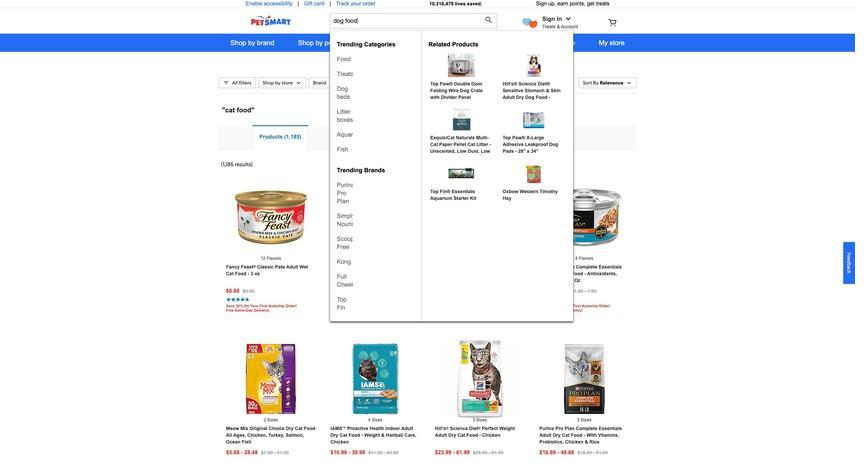Task type: vqa. For each thing, say whether or not it's contained in the screenshot.
THE BY in the the shop by brand link
no



Task type: describe. For each thing, give the bounding box(es) containing it.
petsmart image
[[239, 16, 303, 26]]

search text field
[[330, 13, 497, 29]]



Task type: locate. For each thing, give the bounding box(es) containing it.
tab list
[[219, 125, 637, 150]]

loyalty icon image
[[523, 18, 538, 28]]

None search field
[[330, 13, 497, 35]]

None submit
[[486, 17, 494, 25]]



